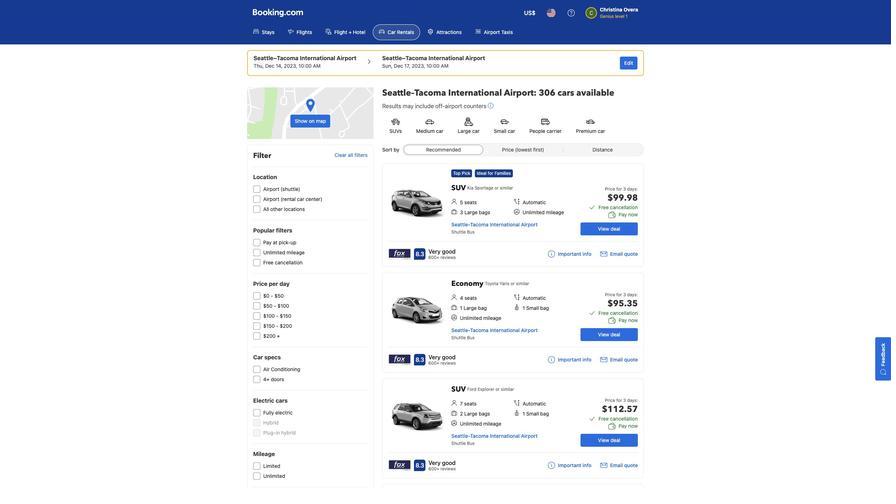 Task type: describe. For each thing, give the bounding box(es) containing it.
seattle–tacoma for seattle–tacoma international airport: 306 cars available
[[383, 87, 447, 99]]

view deal for $95.35
[[599, 332, 621, 338]]

rentals
[[397, 29, 414, 35]]

hybrid
[[263, 420, 279, 426]]

0 horizontal spatial $50
[[263, 303, 273, 309]]

info for $112.57
[[583, 462, 592, 469]]

carrier
[[547, 128, 562, 134]]

very good 600+ reviews for $112.57
[[429, 460, 456, 472]]

similar for $95.35
[[516, 281, 530, 286]]

1 small bag for $112.57
[[523, 411, 549, 417]]

all
[[348, 152, 353, 158]]

christina
[[600, 6, 623, 13]]

center)
[[306, 196, 323, 202]]

4+ doors
[[263, 376, 284, 382]]

large car
[[458, 128, 480, 134]]

seattle-tacoma international airport shuttle bus for $95.35
[[452, 327, 538, 341]]

or inside suv kia sportage   or similar
[[495, 185, 499, 191]]

sort
[[383, 147, 393, 153]]

pick
[[462, 171, 471, 176]]

tacoma for $112.57
[[471, 433, 489, 439]]

seattle–tacoma international airport sun, dec 17, 2023, 10:00 am
[[383, 55, 486, 69]]

1 seattle-tacoma international airport button from the top
[[452, 222, 538, 228]]

yaris
[[500, 281, 510, 286]]

pay left at
[[263, 239, 272, 246]]

taxis
[[502, 29, 513, 35]]

if you choose one, you'll need to make your own way there - but prices can be a lot lower. image
[[488, 103, 494, 109]]

explorer
[[478, 387, 495, 392]]

(lowest
[[516, 147, 532, 153]]

pay at pick-up
[[263, 239, 297, 246]]

small inside button
[[494, 128, 507, 134]]

deal for $95.35
[[611, 332, 621, 338]]

1 horizontal spatial cars
[[558, 87, 575, 99]]

people
[[530, 128, 546, 134]]

stays
[[262, 29, 275, 35]]

price (lowest first)
[[503, 147, 545, 153]]

0 vertical spatial $200
[[280, 323, 292, 329]]

2
[[460, 411, 463, 417]]

at
[[273, 239, 278, 246]]

by
[[394, 147, 400, 153]]

electric
[[276, 410, 293, 416]]

overa
[[624, 6, 639, 13]]

christina overa genius level 1
[[600, 6, 639, 19]]

3 down '5'
[[460, 209, 464, 215]]

feedback button
[[876, 337, 892, 381]]

$200 +
[[263, 333, 280, 339]]

1 horizontal spatial $150
[[280, 313, 292, 319]]

recommended
[[426, 147, 461, 153]]

airport
[[445, 103, 463, 109]]

1 customer rating 8.3 very good element from the top
[[429, 247, 456, 256]]

email quote button for $95.35
[[601, 356, 638, 364]]

clear all filters
[[335, 152, 368, 158]]

customer rating 8.3 very good element for $95.35
[[429, 353, 456, 362]]

600+ for $95.35
[[429, 361, 440, 366]]

per
[[269, 281, 278, 287]]

international inside seattle–tacoma international airport thu, dec 14, 2023, 10:00 am
[[300, 55, 336, 61]]

suv for suv ford explorer or similar
[[452, 385, 466, 394]]

ford
[[468, 387, 477, 392]]

premium car
[[577, 128, 606, 134]]

include
[[415, 103, 434, 109]]

quote for $112.57
[[625, 462, 638, 469]]

for for $95.35
[[617, 292, 623, 298]]

4
[[460, 295, 464, 301]]

8.3 element for $95.35
[[415, 354, 426, 366]]

0 horizontal spatial $200
[[263, 333, 276, 339]]

similar for $112.57
[[501, 387, 515, 392]]

air conditioning
[[263, 366, 301, 372]]

good for $112.57
[[442, 460, 456, 466]]

$0 - $50
[[263, 293, 284, 299]]

$100 - $150
[[263, 313, 292, 319]]

1 8.3 from the top
[[416, 251, 425, 257]]

seattle-tacoma international airport button for $112.57
[[452, 433, 538, 439]]

car up locations
[[297, 196, 305, 202]]

thu,
[[254, 63, 264, 69]]

1 very good 600+ reviews from the top
[[429, 248, 456, 260]]

drop-off location element
[[383, 54, 486, 62]]

airport taxis link
[[470, 24, 519, 40]]

tacoma for $95.35
[[471, 327, 489, 333]]

8.3 for $95.35
[[416, 357, 425, 363]]

suv ford explorer or similar
[[452, 385, 515, 394]]

1 shuttle from the top
[[452, 229, 466, 235]]

price for $95.35
[[605, 292, 616, 298]]

hybrid
[[281, 430, 296, 436]]

flight + hotel link
[[320, 24, 372, 40]]

1 email from the top
[[611, 251, 623, 257]]

1 horizontal spatial $50
[[275, 293, 284, 299]]

small car
[[494, 128, 516, 134]]

mileage
[[253, 451, 275, 457]]

car for car specs
[[253, 354, 263, 361]]

view deal for $99.98
[[599, 226, 621, 232]]

free for $112.57
[[599, 416, 609, 422]]

flights link
[[282, 24, 318, 40]]

view deal button for $95.35
[[581, 328, 638, 341]]

free cancellation for $112.57
[[599, 416, 638, 422]]

suvs button
[[383, 113, 409, 139]]

1 important info from the top
[[558, 251, 592, 257]]

- for $50
[[274, 303, 276, 309]]

email for $112.57
[[611, 462, 623, 469]]

free for $95.35
[[599, 310, 609, 316]]

air
[[263, 366, 270, 372]]

price inside sort by element
[[503, 147, 514, 153]]

pay for $112.57
[[619, 423, 628, 429]]

important for $112.57
[[558, 462, 582, 469]]

genius
[[600, 14, 614, 19]]

ideal
[[477, 171, 487, 176]]

price for 3 days: $99.98
[[605, 186, 638, 204]]

airport inside "seattle–tacoma international airport sun, dec 17, 2023, 10:00 am"
[[466, 55, 486, 61]]

edit
[[625, 60, 634, 66]]

now for $95.35
[[629, 317, 638, 323]]

1 vertical spatial $150
[[263, 323, 275, 329]]

show
[[295, 118, 308, 124]]

deal for $99.98
[[611, 226, 621, 232]]

results may include off-airport counters
[[383, 103, 487, 109]]

free cancellation down pick-
[[263, 260, 303, 266]]

good for $95.35
[[442, 354, 456, 361]]

reviews for $112.57
[[441, 466, 456, 472]]

feedback
[[881, 343, 887, 366]]

email quote for $95.35
[[611, 357, 638, 363]]

seattle- for $95.35
[[452, 327, 471, 333]]

day
[[280, 281, 290, 287]]

seattle–tacoma international airport thu, dec 14, 2023, 10:00 am
[[254, 55, 357, 69]]

medium car button
[[409, 113, 451, 139]]

view for $112.57
[[599, 437, 610, 443]]

first)
[[534, 147, 545, 153]]

large car button
[[451, 113, 487, 139]]

now for $99.98
[[629, 212, 638, 218]]

am for seattle–tacoma international airport sun, dec 17, 2023, 10:00 am
[[441, 63, 449, 69]]

0 vertical spatial seats
[[465, 199, 477, 205]]

1 reviews from the top
[[441, 255, 456, 260]]

1 supplied by fox image from the top
[[389, 249, 411, 260]]

$150 - $200
[[263, 323, 292, 329]]

stays link
[[247, 24, 281, 40]]

on
[[309, 118, 315, 124]]

show on map
[[295, 118, 326, 124]]

seattle–tacoma for seattle–tacoma international airport sun, dec 17, 2023, 10:00 am
[[383, 55, 427, 61]]

3 for $99.98
[[624, 186, 627, 192]]

shuttle for $112.57
[[452, 441, 466, 446]]

info for $95.35
[[583, 357, 592, 363]]

clear all filters button
[[335, 152, 368, 158]]

airport:
[[504, 87, 537, 99]]

deal for $112.57
[[611, 437, 621, 443]]

skip to main content element
[[0, 0, 892, 44]]

important info for $112.57
[[558, 462, 592, 469]]

filters inside clear all filters button
[[355, 152, 368, 158]]

for for $112.57
[[617, 398, 623, 403]]

locations
[[284, 206, 305, 212]]

cancellation for $112.57
[[611, 416, 638, 422]]

$95.35
[[608, 298, 638, 310]]

bus for $95.35
[[467, 335, 475, 341]]

pay for $95.35
[[619, 317, 628, 323]]

1 8.3 element from the top
[[415, 248, 426, 260]]

sort by element
[[403, 143, 645, 156]]

- for $0
[[271, 293, 273, 299]]

families
[[495, 171, 511, 176]]

car specs
[[253, 354, 281, 361]]

2023, for seattle–tacoma international airport thu, dec 14, 2023, 10:00 am
[[284, 63, 298, 69]]

free down at
[[263, 260, 274, 266]]

product card group containing $95.35
[[383, 273, 647, 373]]

days: for $112.57
[[628, 398, 638, 403]]

people carrier button
[[523, 113, 569, 139]]

14,
[[276, 63, 283, 69]]

email quote button for $112.57
[[601, 462, 638, 469]]

important info for $95.35
[[558, 357, 592, 363]]

premium car button
[[569, 113, 613, 139]]

important info button for $112.57
[[548, 462, 592, 469]]

pay now for $112.57
[[619, 423, 638, 429]]

distance
[[593, 147, 613, 153]]

toyota
[[485, 281, 499, 286]]

cancellation down pick-
[[275, 260, 303, 266]]



Task type: locate. For each thing, give the bounding box(es) containing it.
2023, inside "seattle–tacoma international airport sun, dec 17, 2023, 10:00 am"
[[412, 63, 426, 69]]

3 email quote from the top
[[611, 462, 638, 469]]

0 vertical spatial $100
[[278, 303, 289, 309]]

large down 4 seats
[[464, 305, 477, 311]]

seattle–tacoma international airport: 306 cars available
[[383, 87, 615, 99]]

3 600+ from the top
[[429, 466, 440, 472]]

(shuttle)
[[281, 186, 300, 192]]

2 1 small bag from the top
[[523, 411, 549, 417]]

1 view deal button from the top
[[581, 223, 638, 236]]

2 vertical spatial view
[[599, 437, 610, 443]]

price inside price for 3 days: $99.98
[[605, 186, 616, 192]]

now down $99.98
[[629, 212, 638, 218]]

2 vertical spatial product card group
[[383, 379, 647, 479]]

2 10:00 from the left
[[427, 63, 440, 69]]

0 horizontal spatial +
[[277, 333, 280, 339]]

1 inside christina overa genius level 1
[[626, 14, 628, 19]]

in
[[276, 430, 280, 436]]

0 vertical spatial view
[[599, 226, 610, 232]]

bus for $112.57
[[467, 441, 475, 446]]

seattle–tacoma inside "seattle–tacoma international airport sun, dec 17, 2023, 10:00 am"
[[383, 55, 427, 61]]

1 email quote button from the top
[[601, 251, 638, 258]]

1 very from the top
[[429, 248, 441, 255]]

drop-off date element
[[383, 62, 486, 70]]

1 horizontal spatial 10:00
[[427, 63, 440, 69]]

seattle-tacoma international airport button down 2 large bags
[[452, 433, 538, 439]]

3 email quote button from the top
[[601, 462, 638, 469]]

days: up the $95.35
[[628, 292, 638, 298]]

seats for $112.57
[[465, 401, 477, 407]]

price for $99.98
[[605, 186, 616, 192]]

10:00 inside "seattle–tacoma international airport sun, dec 17, 2023, 10:00 am"
[[427, 63, 440, 69]]

filters right all
[[355, 152, 368, 158]]

bags right 2
[[479, 411, 491, 417]]

3 8.3 element from the top
[[415, 460, 426, 471]]

2 view from the top
[[599, 332, 610, 338]]

1 large bag
[[460, 305, 487, 311]]

0 vertical spatial now
[[629, 212, 638, 218]]

cars up electric
[[276, 398, 288, 404]]

shuttle down 2
[[452, 441, 466, 446]]

price up the $95.35
[[605, 292, 616, 298]]

1 horizontal spatial seattle–tacoma international airport group
[[383, 54, 486, 70]]

2 very good 600+ reviews from the top
[[429, 354, 456, 366]]

3 up $112.57
[[624, 398, 627, 403]]

1 seattle-tacoma international airport shuttle bus from the top
[[452, 222, 538, 235]]

car for small car
[[508, 128, 516, 134]]

3 8.3 from the top
[[416, 462, 425, 469]]

now down $112.57
[[629, 423, 638, 429]]

other
[[271, 206, 283, 212]]

small for $95.35
[[527, 305, 539, 311]]

days: inside price for 3 days: $95.35
[[628, 292, 638, 298]]

international
[[300, 55, 336, 61], [429, 55, 464, 61], [449, 87, 502, 99], [490, 222, 520, 228], [490, 327, 520, 333], [490, 433, 520, 439]]

pay down $112.57
[[619, 423, 628, 429]]

2 vertical spatial customer rating 8.3 very good element
[[429, 459, 456, 467]]

2 deal from the top
[[611, 332, 621, 338]]

1 good from the top
[[442, 248, 456, 255]]

seattle- down 2
[[452, 433, 471, 439]]

suv left ford
[[452, 385, 466, 394]]

3 seattle-tacoma international airport shuttle bus from the top
[[452, 433, 538, 446]]

seattle–tacoma international airport group
[[254, 54, 357, 70], [383, 54, 486, 70]]

dec inside seattle–tacoma international airport thu, dec 14, 2023, 10:00 am
[[265, 63, 275, 69]]

1
[[626, 14, 628, 19], [460, 305, 463, 311], [523, 305, 525, 311], [523, 411, 525, 417]]

very good 600+ reviews
[[429, 248, 456, 260], [429, 354, 456, 366], [429, 460, 456, 472]]

medium car
[[417, 128, 444, 134]]

reviews for $95.35
[[441, 361, 456, 366]]

tacoma down 2 large bags
[[471, 433, 489, 439]]

free cancellation for $99.98
[[599, 204, 638, 210]]

deal down $112.57
[[611, 437, 621, 443]]

1 deal from the top
[[611, 226, 621, 232]]

seattle-tacoma international airport shuttle bus down 3 large bags
[[452, 222, 538, 235]]

car for premium car
[[598, 128, 606, 134]]

1 vertical spatial important info
[[558, 357, 592, 363]]

car for large car
[[473, 128, 480, 134]]

1 info from the top
[[583, 251, 592, 257]]

hotel
[[353, 29, 366, 35]]

5 seats
[[460, 199, 477, 205]]

car rentals
[[388, 29, 414, 35]]

10:00 inside seattle–tacoma international airport thu, dec 14, 2023, 10:00 am
[[299, 63, 312, 69]]

2 vertical spatial 8.3 element
[[415, 460, 426, 471]]

$50 down $0 on the bottom left of the page
[[263, 303, 273, 309]]

view for $99.98
[[599, 226, 610, 232]]

free for $99.98
[[599, 204, 609, 210]]

supplied by fox image
[[389, 249, 411, 260], [389, 355, 411, 365], [389, 460, 411, 471]]

1 vertical spatial cars
[[276, 398, 288, 404]]

3 inside price for 3 days: $99.98
[[624, 186, 627, 192]]

attractions link
[[422, 24, 468, 40]]

2 vertical spatial similar
[[501, 387, 515, 392]]

3 days: from the top
[[628, 398, 638, 403]]

pay down the $95.35
[[619, 317, 628, 323]]

1 vertical spatial product card group
[[383, 273, 647, 373]]

2 pay now from the top
[[619, 317, 638, 323]]

free cancellation down $112.57
[[599, 416, 638, 422]]

seats right '5'
[[465, 199, 477, 205]]

seattle- for $112.57
[[452, 433, 471, 439]]

3 reviews from the top
[[441, 466, 456, 472]]

days: inside price for 3 days: $99.98
[[628, 186, 638, 192]]

results
[[383, 103, 402, 109]]

2 8.3 element from the top
[[415, 354, 426, 366]]

free cancellation down $99.98
[[599, 204, 638, 210]]

2 vertical spatial email quote
[[611, 462, 638, 469]]

- right $0 on the bottom left of the page
[[271, 293, 273, 299]]

1 vertical spatial supplied by fox image
[[389, 355, 411, 365]]

8.3 element for $112.57
[[415, 460, 426, 471]]

bag
[[479, 305, 487, 311], [541, 305, 549, 311], [541, 411, 549, 417]]

- for $150
[[276, 323, 279, 329]]

$150 up $200 +
[[263, 323, 275, 329]]

now for $112.57
[[629, 423, 638, 429]]

2023, inside seattle–tacoma international airport thu, dec 14, 2023, 10:00 am
[[284, 63, 298, 69]]

2 vertical spatial good
[[442, 460, 456, 466]]

shuttle down 3 large bags
[[452, 229, 466, 235]]

1 600+ from the top
[[429, 255, 440, 260]]

5
[[460, 199, 463, 205]]

large inside button
[[458, 128, 471, 134]]

2 vertical spatial 600+
[[429, 466, 440, 472]]

0 vertical spatial $50
[[275, 293, 284, 299]]

2 important info from the top
[[558, 357, 592, 363]]

1 horizontal spatial +
[[349, 29, 352, 35]]

free down the $95.35
[[599, 310, 609, 316]]

important info
[[558, 251, 592, 257], [558, 357, 592, 363], [558, 462, 592, 469]]

1 10:00 from the left
[[299, 63, 312, 69]]

10:00 down pick-up location element
[[299, 63, 312, 69]]

2 vertical spatial email quote button
[[601, 462, 638, 469]]

2 vertical spatial reviews
[[441, 466, 456, 472]]

3 inside price for 3 days: $95.35
[[624, 292, 627, 298]]

for right ideal
[[488, 171, 494, 176]]

seattle–tacoma for seattle–tacoma international airport thu, dec 14, 2023, 10:00 am
[[254, 55, 299, 61]]

1 vertical spatial reviews
[[441, 361, 456, 366]]

dec for seattle–tacoma international airport thu, dec 14, 2023, 10:00 am
[[265, 63, 275, 69]]

0 vertical spatial $150
[[280, 313, 292, 319]]

days: inside price for 3 days: $112.57
[[628, 398, 638, 403]]

2 email from the top
[[611, 357, 623, 363]]

price inside price for 3 days: $95.35
[[605, 292, 616, 298]]

airport inside "skip to main content" 'element'
[[484, 29, 500, 35]]

for up the $95.35
[[617, 292, 623, 298]]

1 vertical spatial quote
[[625, 357, 638, 363]]

email
[[611, 251, 623, 257], [611, 357, 623, 363], [611, 462, 623, 469]]

2 very from the top
[[429, 354, 441, 361]]

cars
[[558, 87, 575, 99], [276, 398, 288, 404]]

1 vertical spatial 8.3 element
[[415, 354, 426, 366]]

2 shuttle from the top
[[452, 335, 466, 341]]

3 product card group from the top
[[383, 379, 647, 479]]

product card group containing $112.57
[[383, 379, 647, 479]]

2 vertical spatial quote
[[625, 462, 638, 469]]

1 vertical spatial bags
[[479, 411, 491, 417]]

+ left hotel at the top
[[349, 29, 352, 35]]

small car button
[[487, 113, 523, 139]]

2 view deal from the top
[[599, 332, 621, 338]]

seattle-tacoma international airport button for $95.35
[[452, 327, 538, 333]]

cancellation for $95.35
[[611, 310, 638, 316]]

- up the $150 - $200
[[276, 313, 279, 319]]

3 now from the top
[[629, 423, 638, 429]]

car for car rentals
[[388, 29, 396, 35]]

3 info from the top
[[583, 462, 592, 469]]

cars right 306
[[558, 87, 575, 99]]

2 vertical spatial seattle-tacoma international airport shuttle bus
[[452, 433, 538, 446]]

car right the medium
[[437, 128, 444, 134]]

1 vertical spatial customer rating 8.3 very good element
[[429, 353, 456, 362]]

show on map button
[[247, 87, 374, 139]]

tacoma
[[471, 222, 489, 228], [471, 327, 489, 333], [471, 433, 489, 439]]

$50 - $100
[[263, 303, 289, 309]]

or right sportage
[[495, 185, 499, 191]]

popular filters
[[253, 227, 293, 234]]

0 vertical spatial info
[[583, 251, 592, 257]]

tacoma down 3 large bags
[[471, 222, 489, 228]]

1 vertical spatial important
[[558, 357, 582, 363]]

0 vertical spatial view deal button
[[581, 223, 638, 236]]

1 horizontal spatial am
[[441, 63, 449, 69]]

0 horizontal spatial 10:00
[[299, 63, 312, 69]]

search summary element
[[247, 50, 645, 76]]

3 important info from the top
[[558, 462, 592, 469]]

may
[[403, 103, 414, 109]]

for inside price for 3 days: $95.35
[[617, 292, 623, 298]]

2 days: from the top
[[628, 292, 638, 298]]

bag for $112.57
[[541, 411, 549, 417]]

similar inside suv kia sportage   or similar
[[500, 185, 514, 191]]

product card group
[[383, 163, 647, 267], [383, 273, 647, 373], [383, 379, 647, 479]]

am down drop-off location element
[[441, 63, 449, 69]]

1 seattle- from the top
[[452, 222, 471, 228]]

0 vertical spatial similar
[[500, 185, 514, 191]]

small
[[494, 128, 507, 134], [527, 305, 539, 311], [527, 411, 539, 417]]

1 vertical spatial bus
[[467, 335, 475, 341]]

3 for $112.57
[[624, 398, 627, 403]]

1 vertical spatial very
[[429, 354, 441, 361]]

flight + hotel
[[335, 29, 366, 35]]

pay now for $99.98
[[619, 212, 638, 218]]

large right 2
[[465, 411, 478, 417]]

2 automatic from the top
[[523, 295, 547, 301]]

3 supplied by fox image from the top
[[389, 460, 411, 471]]

for up $99.98
[[617, 186, 623, 192]]

2 vertical spatial info
[[583, 462, 592, 469]]

1 seattle–tacoma international airport group from the left
[[254, 54, 357, 70]]

sportage
[[475, 185, 494, 191]]

sun,
[[383, 63, 393, 69]]

1 vertical spatial deal
[[611, 332, 621, 338]]

view deal down the $95.35
[[599, 332, 621, 338]]

2 vertical spatial deal
[[611, 437, 621, 443]]

1 pay now from the top
[[619, 212, 638, 218]]

8.3 element
[[415, 248, 426, 260], [415, 354, 426, 366], [415, 460, 426, 471]]

if you choose one, you'll need to make your own way there - but prices can be a lot lower. image
[[488, 103, 494, 109]]

supplied by fox image for $95.35
[[389, 355, 411, 365]]

seats right 7
[[465, 401, 477, 407]]

or for $95.35
[[511, 281, 515, 286]]

$50
[[275, 293, 284, 299], [263, 303, 273, 309]]

seats right 4
[[465, 295, 477, 301]]

1 vertical spatial email
[[611, 357, 623, 363]]

1 vertical spatial good
[[442, 354, 456, 361]]

bus down 1 large bag
[[467, 335, 475, 341]]

edit button
[[621, 57, 638, 70]]

days: for $95.35
[[628, 292, 638, 298]]

2 important from the top
[[558, 357, 582, 363]]

shuttle down 1 large bag
[[452, 335, 466, 341]]

0 vertical spatial +
[[349, 29, 352, 35]]

2 vertical spatial small
[[527, 411, 539, 417]]

am for seattle–tacoma international airport thu, dec 14, 2023, 10:00 am
[[313, 63, 321, 69]]

similar inside economy toyota yaris or similar
[[516, 281, 530, 286]]

similar right explorer
[[501, 387, 515, 392]]

very for $95.35
[[429, 354, 441, 361]]

3 seattle- from the top
[[452, 433, 471, 439]]

tacoma down 1 large bag
[[471, 327, 489, 333]]

days: for $99.98
[[628, 186, 638, 192]]

pay down $99.98
[[619, 212, 628, 218]]

car for medium car
[[437, 128, 444, 134]]

2 email quote button from the top
[[601, 356, 638, 364]]

1 vertical spatial email quote button
[[601, 356, 638, 364]]

1 am from the left
[[313, 63, 321, 69]]

customer rating 8.3 very good element for $112.57
[[429, 459, 456, 467]]

bus down 3 large bags
[[467, 229, 475, 235]]

seattle-tacoma international airport shuttle bus for $112.57
[[452, 433, 538, 446]]

attractions
[[437, 29, 462, 35]]

large for 7 seats
[[465, 411, 478, 417]]

email quote for $112.57
[[611, 462, 638, 469]]

cancellation down $112.57
[[611, 416, 638, 422]]

1 email quote from the top
[[611, 251, 638, 257]]

fully electric
[[263, 410, 293, 416]]

important for $95.35
[[558, 357, 582, 363]]

us$
[[525, 10, 536, 16]]

important info button
[[548, 251, 592, 258], [548, 356, 592, 364], [548, 462, 592, 469]]

3 up the $95.35
[[624, 292, 627, 298]]

view deal for $112.57
[[599, 437, 621, 443]]

car left rentals
[[388, 29, 396, 35]]

0 vertical spatial reviews
[[441, 255, 456, 260]]

pick-up date element
[[254, 62, 357, 70]]

1 important info button from the top
[[548, 251, 592, 258]]

1 horizontal spatial dec
[[394, 63, 403, 69]]

2 seattle-tacoma international airport shuttle bus from the top
[[452, 327, 538, 341]]

seattle-tacoma international airport shuttle bus down 2 large bags
[[452, 433, 538, 446]]

3 very from the top
[[429, 460, 441, 466]]

reviews
[[441, 255, 456, 260], [441, 361, 456, 366], [441, 466, 456, 472]]

2 vertical spatial days:
[[628, 398, 638, 403]]

cancellation down the $95.35
[[611, 310, 638, 316]]

filter
[[253, 151, 271, 161]]

or inside economy toyota yaris or similar
[[511, 281, 515, 286]]

2 now from the top
[[629, 317, 638, 323]]

car inside car rentals link
[[388, 29, 396, 35]]

0 horizontal spatial seattle–tacoma international airport group
[[254, 54, 357, 70]]

2 vertical spatial or
[[496, 387, 500, 392]]

2 vertical spatial very
[[429, 460, 441, 466]]

pay now down the $95.35
[[619, 317, 638, 323]]

customer rating 8.3 very good element
[[429, 247, 456, 256], [429, 353, 456, 362], [429, 459, 456, 467]]

suv kia sportage   or similar
[[452, 183, 514, 193]]

2 product card group from the top
[[383, 273, 647, 373]]

3 automatic from the top
[[523, 401, 547, 407]]

- for $100
[[276, 313, 279, 319]]

seattle–tacoma up 14,
[[254, 55, 299, 61]]

1 vertical spatial or
[[511, 281, 515, 286]]

car left specs
[[253, 354, 263, 361]]

view deal button down the $95.35
[[581, 328, 638, 341]]

2023, for seattle–tacoma international airport sun, dec 17, 2023, 10:00 am
[[412, 63, 426, 69]]

1 vertical spatial 1 small bag
[[523, 411, 549, 417]]

3 view from the top
[[599, 437, 610, 443]]

filters
[[355, 152, 368, 158], [276, 227, 293, 234]]

2 customer rating 8.3 very good element from the top
[[429, 353, 456, 362]]

2 quote from the top
[[625, 357, 638, 363]]

2 seattle- from the top
[[452, 327, 471, 333]]

small for $112.57
[[527, 411, 539, 417]]

suvs
[[390, 128, 402, 134]]

0 vertical spatial email quote
[[611, 251, 638, 257]]

4 seats
[[460, 295, 477, 301]]

for up $112.57
[[617, 398, 623, 403]]

2 vertical spatial seats
[[465, 401, 477, 407]]

2 8.3 from the top
[[416, 357, 425, 363]]

0 vertical spatial view deal
[[599, 226, 621, 232]]

306
[[539, 87, 556, 99]]

good
[[442, 248, 456, 255], [442, 354, 456, 361], [442, 460, 456, 466]]

10:00 down drop-off location element
[[427, 63, 440, 69]]

2 vertical spatial bus
[[467, 441, 475, 446]]

airport (shuttle)
[[263, 186, 300, 192]]

2 vertical spatial 8.3
[[416, 462, 425, 469]]

airport inside seattle–tacoma international airport thu, dec 14, 2023, 10:00 am
[[337, 55, 357, 61]]

3 bus from the top
[[467, 441, 475, 446]]

3 customer rating 8.3 very good element from the top
[[429, 459, 456, 467]]

2 good from the top
[[442, 354, 456, 361]]

price left (lowest
[[503, 147, 514, 153]]

large down 5 seats
[[465, 209, 478, 215]]

10:00 for seattle–tacoma international airport thu, dec 14, 2023, 10:00 am
[[299, 63, 312, 69]]

0 vertical spatial bus
[[467, 229, 475, 235]]

1 vertical spatial email quote
[[611, 357, 638, 363]]

1 vertical spatial car
[[253, 354, 263, 361]]

similar
[[500, 185, 514, 191], [516, 281, 530, 286], [501, 387, 515, 392]]

dec left 14,
[[265, 63, 275, 69]]

airport taxis
[[484, 29, 513, 35]]

$200 down the $150 - $200
[[263, 333, 276, 339]]

2 vertical spatial important info
[[558, 462, 592, 469]]

2 600+ from the top
[[429, 361, 440, 366]]

pick-up location element
[[254, 54, 357, 62]]

automatic for $112.57
[[523, 401, 547, 407]]

2 reviews from the top
[[441, 361, 456, 366]]

car up "price (lowest first)"
[[508, 128, 516, 134]]

1 vertical spatial 8.3
[[416, 357, 425, 363]]

view deal button down $99.98
[[581, 223, 638, 236]]

premium
[[577, 128, 597, 134]]

airport
[[484, 29, 500, 35], [337, 55, 357, 61], [466, 55, 486, 61], [263, 186, 280, 192], [263, 196, 280, 202], [522, 222, 538, 228], [522, 327, 538, 333], [522, 433, 538, 439]]

pay for $99.98
[[619, 212, 628, 218]]

2 view deal button from the top
[[581, 328, 638, 341]]

bags for 3 large bags
[[479, 209, 491, 215]]

quote for $95.35
[[625, 357, 638, 363]]

us$ button
[[520, 4, 540, 22]]

am inside "seattle–tacoma international airport sun, dec 17, 2023, 10:00 am"
[[441, 63, 449, 69]]

or inside suv ford explorer or similar
[[496, 387, 500, 392]]

1 vertical spatial important info button
[[548, 356, 592, 364]]

1 vertical spatial automatic
[[523, 295, 547, 301]]

counters
[[464, 103, 487, 109]]

price for 3 days: $95.35
[[605, 292, 638, 310]]

1 vertical spatial filters
[[276, 227, 293, 234]]

0 horizontal spatial cars
[[276, 398, 288, 404]]

(rental
[[281, 196, 296, 202]]

8.3 for $112.57
[[416, 462, 425, 469]]

top
[[454, 171, 461, 176]]

2 email quote from the top
[[611, 357, 638, 363]]

4+
[[263, 376, 270, 382]]

0 horizontal spatial car
[[253, 354, 263, 361]]

similar down families
[[500, 185, 514, 191]]

days: up $112.57
[[628, 398, 638, 403]]

$200 down $100 - $150
[[280, 323, 292, 329]]

3 seattle-tacoma international airport button from the top
[[452, 433, 538, 439]]

up
[[291, 239, 297, 246]]

email for $95.35
[[611, 357, 623, 363]]

1 vertical spatial small
[[527, 305, 539, 311]]

1 horizontal spatial car
[[388, 29, 396, 35]]

deal down the $95.35
[[611, 332, 621, 338]]

free down $112.57
[[599, 416, 609, 422]]

10:00
[[299, 63, 312, 69], [427, 63, 440, 69]]

2 2023, from the left
[[412, 63, 426, 69]]

bus down 2 large bags
[[467, 441, 475, 446]]

+ inside "skip to main content" 'element'
[[349, 29, 352, 35]]

suv
[[452, 183, 466, 193], [452, 385, 466, 394]]

view deal down $112.57
[[599, 437, 621, 443]]

seattle- down 1 large bag
[[452, 327, 471, 333]]

$150 up the $150 - $200
[[280, 313, 292, 319]]

very good 600+ reviews for $95.35
[[429, 354, 456, 366]]

am down pick-up location element
[[313, 63, 321, 69]]

view deal
[[599, 226, 621, 232], [599, 332, 621, 338], [599, 437, 621, 443]]

1 vertical spatial $100
[[263, 313, 275, 319]]

1 vertical spatial days:
[[628, 292, 638, 298]]

2 vertical spatial pay now
[[619, 423, 638, 429]]

0 vertical spatial car
[[388, 29, 396, 35]]

pay now down $112.57
[[619, 423, 638, 429]]

1 suv from the top
[[452, 183, 466, 193]]

3 tacoma from the top
[[471, 433, 489, 439]]

view deal button for $99.98
[[581, 223, 638, 236]]

2 vertical spatial automatic
[[523, 401, 547, 407]]

2 seattle-tacoma international airport button from the top
[[452, 327, 538, 333]]

limited
[[263, 463, 281, 469]]

3 large bags
[[460, 209, 491, 215]]

for inside price for 3 days: $112.57
[[617, 398, 623, 403]]

or right explorer
[[496, 387, 500, 392]]

medium
[[417, 128, 435, 134]]

7 seats
[[460, 401, 477, 407]]

1 product card group from the top
[[383, 163, 647, 267]]

+ for $200
[[277, 333, 280, 339]]

0 vertical spatial seattle-
[[452, 222, 471, 228]]

2 am from the left
[[441, 63, 449, 69]]

quote
[[625, 251, 638, 257], [625, 357, 638, 363], [625, 462, 638, 469]]

free cancellation for $95.35
[[599, 310, 638, 316]]

view deal button for $112.57
[[581, 434, 638, 447]]

2 suv from the top
[[452, 385, 466, 394]]

3 pay now from the top
[[619, 423, 638, 429]]

supplied by fox image for $112.57
[[389, 460, 411, 471]]

1 small bag for $95.35
[[523, 305, 549, 311]]

or
[[495, 185, 499, 191], [511, 281, 515, 286], [496, 387, 500, 392]]

international inside "seattle–tacoma international airport sun, dec 17, 2023, 10:00 am"
[[429, 55, 464, 61]]

economy toyota yaris or similar
[[452, 279, 530, 289]]

clear
[[335, 152, 347, 158]]

3 quote from the top
[[625, 462, 638, 469]]

1 automatic from the top
[[523, 199, 547, 205]]

seattle- down 3 large bags
[[452, 222, 471, 228]]

large for 4 seats
[[464, 305, 477, 311]]

3 up $99.98
[[624, 186, 627, 192]]

price up $99.98
[[605, 186, 616, 192]]

1 tacoma from the top
[[471, 222, 489, 228]]

economy
[[452, 279, 484, 289]]

automatic
[[523, 199, 547, 205], [523, 295, 547, 301], [523, 401, 547, 407]]

0 vertical spatial filters
[[355, 152, 368, 158]]

seattle–tacoma inside seattle–tacoma international airport thu, dec 14, 2023, 10:00 am
[[254, 55, 299, 61]]

1 vertical spatial seattle-tacoma international airport shuttle bus
[[452, 327, 538, 341]]

large for 5 seats
[[465, 209, 478, 215]]

specs
[[265, 354, 281, 361]]

seattle-tacoma international airport button down 1 large bag
[[452, 327, 538, 333]]

1 dec from the left
[[265, 63, 275, 69]]

or for $112.57
[[496, 387, 500, 392]]

+ for flight
[[349, 29, 352, 35]]

2 vertical spatial seattle-
[[452, 433, 471, 439]]

3 for $95.35
[[624, 292, 627, 298]]

view deal button
[[581, 223, 638, 236], [581, 328, 638, 341], [581, 434, 638, 447]]

1 bus from the top
[[467, 229, 475, 235]]

- down $100 - $150
[[276, 323, 279, 329]]

deal
[[611, 226, 621, 232], [611, 332, 621, 338], [611, 437, 621, 443]]

sort by
[[383, 147, 400, 153]]

0 vertical spatial very
[[429, 248, 441, 255]]

$99.98
[[608, 192, 638, 204]]

now down the $95.35
[[629, 317, 638, 323]]

1 quote from the top
[[625, 251, 638, 257]]

3 view deal from the top
[[599, 437, 621, 443]]

car down "counters"
[[473, 128, 480, 134]]

$100 down $50 - $100
[[263, 313, 275, 319]]

1 days: from the top
[[628, 186, 638, 192]]

3 view deal button from the top
[[581, 434, 638, 447]]

1 horizontal spatial $200
[[280, 323, 292, 329]]

1 important from the top
[[558, 251, 582, 257]]

filters up pick-
[[276, 227, 293, 234]]

car right premium on the top right
[[598, 128, 606, 134]]

for inside price for 3 days: $99.98
[[617, 186, 623, 192]]

dec inside "seattle–tacoma international airport sun, dec 17, 2023, 10:00 am"
[[394, 63, 403, 69]]

0 vertical spatial email quote button
[[601, 251, 638, 258]]

0 vertical spatial tacoma
[[471, 222, 489, 228]]

seattle-tacoma international airport shuttle bus down 1 large bag
[[452, 327, 538, 341]]

3 important info button from the top
[[548, 462, 592, 469]]

important info button for $95.35
[[548, 356, 592, 364]]

0 vertical spatial important info
[[558, 251, 592, 257]]

2023, right 14,
[[284, 63, 298, 69]]

2 seattle–tacoma international airport group from the left
[[383, 54, 486, 70]]

0 vertical spatial small
[[494, 128, 507, 134]]

1 vertical spatial now
[[629, 317, 638, 323]]

600+ for $112.57
[[429, 466, 440, 472]]

price inside price for 3 days: $112.57
[[605, 398, 616, 403]]

price left per at left
[[253, 281, 268, 287]]

pick-
[[279, 239, 291, 246]]

1 vertical spatial 600+
[[429, 361, 440, 366]]

flights
[[297, 29, 312, 35]]

seattle-tacoma international airport button down 3 large bags
[[452, 222, 538, 228]]

automatic for $95.35
[[523, 295, 547, 301]]

2 tacoma from the top
[[471, 327, 489, 333]]

price for 3 days: $112.57
[[603, 398, 638, 415]]

large down 'airport'
[[458, 128, 471, 134]]

car inside button
[[508, 128, 516, 134]]

similar inside suv ford explorer or similar
[[501, 387, 515, 392]]

seats for $95.35
[[465, 295, 477, 301]]

dec for seattle–tacoma international airport sun, dec 17, 2023, 10:00 am
[[394, 63, 403, 69]]

cancellation for $99.98
[[611, 204, 638, 210]]

very for $112.57
[[429, 460, 441, 466]]

2 supplied by fox image from the top
[[389, 355, 411, 365]]

2 vertical spatial very good 600+ reviews
[[429, 460, 456, 472]]

1 view deal from the top
[[599, 226, 621, 232]]

0 vertical spatial pay now
[[619, 212, 638, 218]]

2 vertical spatial supplied by fox image
[[389, 460, 411, 471]]

$50 up $50 - $100
[[275, 293, 284, 299]]

price for $112.57
[[605, 398, 616, 403]]

1 vertical spatial tacoma
[[471, 327, 489, 333]]

am inside seattle–tacoma international airport thu, dec 14, 2023, 10:00 am
[[313, 63, 321, 69]]

- down $0 - $50
[[274, 303, 276, 309]]

days: up $99.98
[[628, 186, 638, 192]]

1 2023, from the left
[[284, 63, 298, 69]]

3 deal from the top
[[611, 437, 621, 443]]

unlimited
[[523, 209, 545, 215], [263, 250, 285, 256], [460, 315, 482, 321], [460, 421, 482, 427], [263, 473, 285, 479]]

3 inside price for 3 days: $112.57
[[624, 398, 627, 403]]

cancellation down $99.98
[[611, 204, 638, 210]]

suv left kia
[[452, 183, 466, 193]]

free down $99.98
[[599, 204, 609, 210]]

electric
[[253, 398, 275, 404]]

3 very good 600+ reviews from the top
[[429, 460, 456, 472]]

1 horizontal spatial $100
[[278, 303, 289, 309]]

1 1 small bag from the top
[[523, 305, 549, 311]]

3 shuttle from the top
[[452, 441, 466, 446]]

0 horizontal spatial filters
[[276, 227, 293, 234]]

0 vertical spatial suv
[[452, 183, 466, 193]]

product card group containing $99.98
[[383, 163, 647, 267]]

1 now from the top
[[629, 212, 638, 218]]



Task type: vqa. For each thing, say whether or not it's contained in the screenshot.
Other
yes



